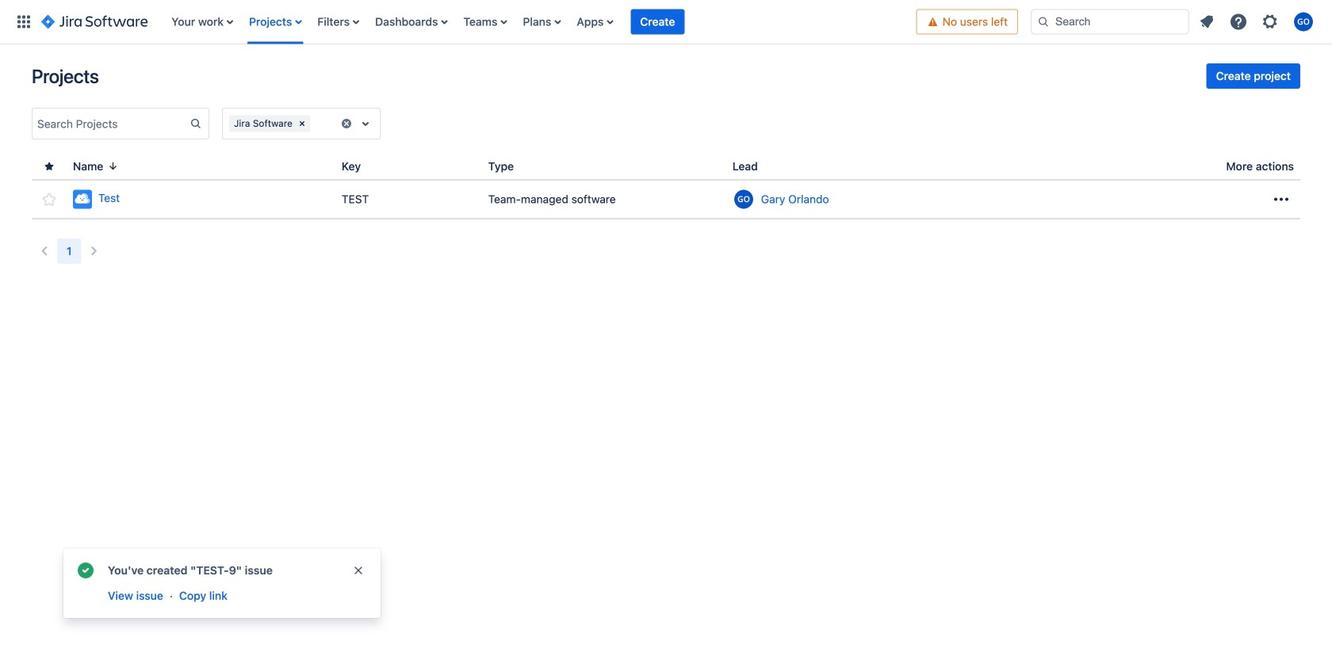 Task type: vqa. For each thing, say whether or not it's contained in the screenshot.
primary element
yes



Task type: describe. For each thing, give the bounding box(es) containing it.
Search Projects text field
[[33, 113, 190, 135]]

open image
[[356, 114, 375, 133]]

settings image
[[1261, 12, 1280, 31]]

next image
[[85, 242, 104, 261]]

Search field
[[1031, 9, 1190, 35]]

more image
[[1272, 190, 1291, 209]]

clear image
[[296, 117, 308, 130]]

search image
[[1038, 15, 1050, 28]]

success image
[[76, 562, 95, 581]]

previous image
[[35, 242, 54, 261]]

notifications image
[[1198, 12, 1217, 31]]

1 horizontal spatial list
[[1193, 8, 1323, 36]]

your profile and settings image
[[1295, 12, 1314, 31]]



Task type: locate. For each thing, give the bounding box(es) containing it.
group
[[1207, 63, 1301, 89]]

None search field
[[1031, 9, 1190, 35]]

list
[[164, 0, 917, 44], [1193, 8, 1323, 36]]

list item
[[631, 0, 685, 44]]

primary element
[[10, 0, 917, 44]]

banner
[[0, 0, 1333, 44]]

star test image
[[40, 190, 59, 209]]

help image
[[1230, 12, 1249, 31]]

dismiss image
[[352, 565, 365, 577]]

clear image
[[340, 117, 353, 130]]

jira software image
[[41, 12, 148, 31], [41, 12, 148, 31]]

appswitcher icon image
[[14, 12, 33, 31]]

0 horizontal spatial list
[[164, 0, 917, 44]]



